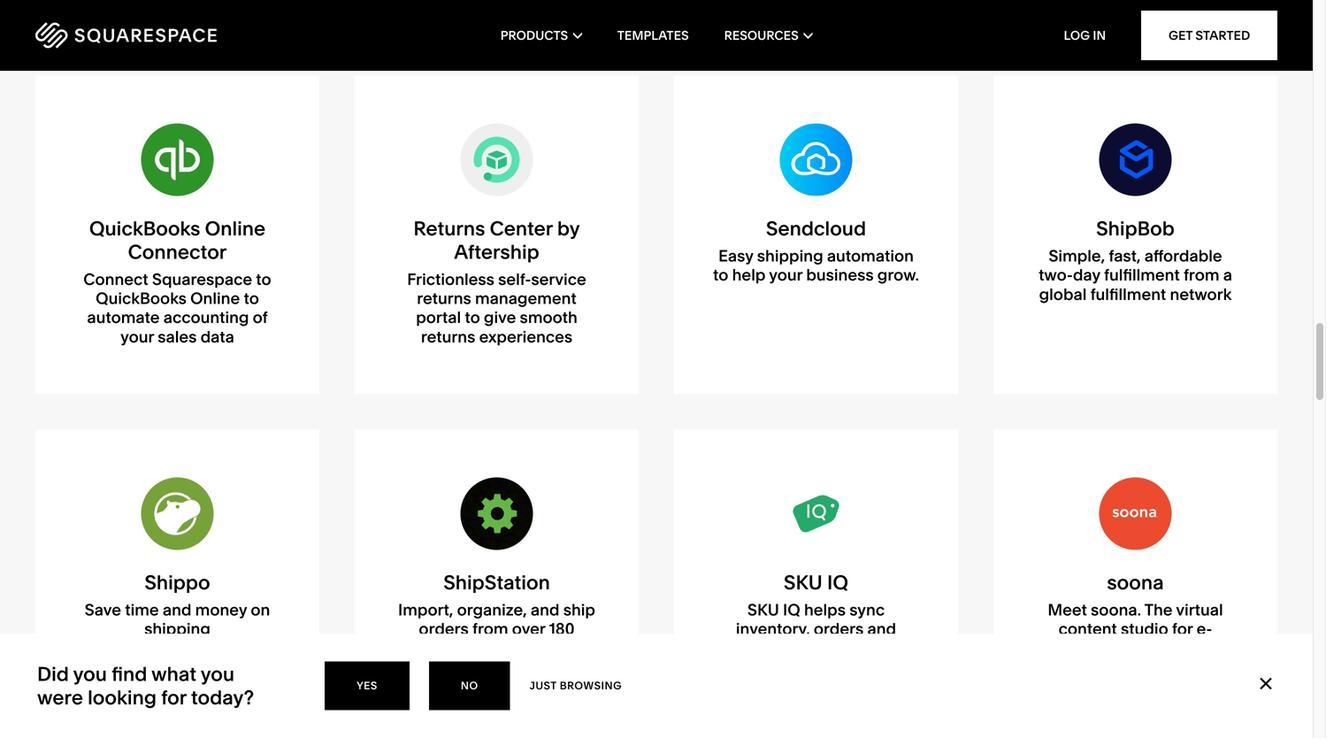 Task type: locate. For each thing, give the bounding box(es) containing it.
of-
[[797, 657, 818, 677]]

content down "15k"
[[1072, 715, 1130, 734]]

15k
[[1098, 676, 1122, 696]]

templates link
[[618, 0, 689, 71]]

portal
[[416, 308, 461, 327]]

0 vertical spatial from
[[1184, 265, 1220, 285]]

just
[[530, 679, 557, 692]]

0 vertical spatial shipping
[[757, 246, 824, 266]]

logo image for soona
[[1100, 477, 1172, 550]]

soona. up $39/photo
[[1050, 696, 1100, 715]]

quickbooks up "connect"
[[89, 217, 200, 241]]

money
[[195, 600, 247, 619]]

you right the did at the bottom of the page
[[73, 662, 107, 686]]

2 vertical spatial your
[[871, 638, 905, 658]]

connect
[[83, 270, 148, 289]]

logo image for shippo
[[141, 477, 214, 550]]

product up the eliminates
[[728, 638, 788, 658]]

shipping up what
[[144, 619, 211, 639]]

to inside "returns center by aftership frictionless self-service returns management portal to give smooth returns experiences"
[[465, 308, 480, 327]]

sku up point-
[[748, 600, 780, 619]]

fulfillment up no
[[421, 657, 497, 677]]

from
[[1184, 265, 1220, 285], [473, 619, 509, 639]]

0 vertical spatial your
[[769, 265, 803, 285]]

quickbooks
[[89, 217, 200, 241], [96, 289, 187, 308]]

from left a
[[1184, 265, 1220, 285]]

templates
[[618, 28, 689, 43]]

returns center by aftership frictionless self-service returns management portal to give smooth returns experiences
[[407, 217, 587, 346]]

1 orders from the left
[[419, 619, 469, 639]]

your left sales
[[121, 327, 154, 346]]

squarespace logo link
[[35, 22, 284, 49]]

shipping
[[757, 246, 824, 266], [144, 619, 211, 639]]

logo image
[[141, 124, 214, 196], [461, 124, 533, 196], [780, 124, 853, 196], [1100, 124, 1172, 196], [141, 477, 214, 550], [461, 477, 533, 550], [780, 477, 853, 550], [1100, 477, 1172, 550]]

logo image for sendcloud
[[780, 124, 853, 196]]

easy
[[719, 246, 754, 266]]

1 vertical spatial content
[[1072, 715, 1130, 734]]

content up photography
[[1059, 619, 1118, 639]]

0 horizontal spatial your
[[121, 327, 154, 346]]

content
[[1059, 619, 1118, 639], [1072, 715, 1130, 734]]

inventory,
[[736, 619, 810, 639]]

data
[[201, 327, 234, 346], [870, 676, 904, 696]]

did
[[37, 662, 69, 686]]

for left the e-
[[1173, 619, 1193, 639]]

soona
[[1108, 570, 1165, 594]]

online up squarespace
[[205, 217, 266, 241]]

over
[[1058, 676, 1094, 696]]

and
[[163, 600, 192, 619], [531, 600, 560, 619], [868, 619, 897, 639], [554, 638, 583, 658], [853, 657, 881, 677], [1148, 657, 1177, 677], [1121, 734, 1150, 738]]

your right help
[[769, 265, 803, 285]]

self-
[[498, 270, 531, 289]]

your inside sku iq sku iq helps sync inventory, orders and product catalog to your point-of-sale and eliminates double-data entry.
[[871, 638, 905, 658]]

organize,
[[457, 600, 527, 619]]

orders up sale on the right bottom of page
[[814, 619, 864, 639]]

0 vertical spatial iq
[[828, 570, 849, 594]]

1 horizontal spatial data
[[870, 676, 904, 696]]

time
[[125, 600, 159, 619]]

your
[[769, 265, 803, 285], [121, 327, 154, 346], [871, 638, 905, 658]]

point-
[[752, 657, 797, 677]]

0 vertical spatial data
[[201, 327, 234, 346]]

double-
[[811, 676, 870, 696]]

shippo
[[145, 570, 210, 594]]

sku
[[784, 570, 823, 594], [748, 600, 780, 619]]

you left love.
[[1134, 715, 1161, 734]]

data right sales
[[201, 327, 234, 346]]

squarespace logo image
[[35, 22, 217, 49]]

returns
[[414, 217, 485, 241]]

for left 'today?'
[[161, 686, 187, 709]]

0 horizontal spatial data
[[201, 327, 234, 346]]

1 horizontal spatial iq
[[828, 570, 849, 594]]

quickbooks up sales
[[96, 289, 187, 308]]

in
[[1094, 28, 1107, 43]]

day
[[1074, 265, 1101, 285]]

product up love
[[1149, 638, 1209, 658]]

orders up no
[[419, 619, 469, 639]]

iq left helps
[[783, 600, 801, 619]]

catalog
[[792, 638, 849, 658]]

1 vertical spatial sku
[[748, 600, 780, 619]]

180
[[549, 619, 575, 639]]

1 vertical spatial from
[[473, 619, 509, 639]]

0 horizontal spatial orders
[[419, 619, 469, 639]]

1 vertical spatial returns
[[421, 327, 476, 346]]

connector
[[128, 240, 227, 264]]

to inside sku iq sku iq helps sync inventory, orders and product catalog to your point-of-sale and eliminates double-data entry.
[[853, 638, 868, 658]]

the
[[1145, 600, 1173, 619]]

1 vertical spatial iq
[[783, 600, 801, 619]]

and up just browsing on the left bottom of page
[[554, 638, 583, 658]]

from inside the "shipbob simple, fast, affordable two-day fulfillment from a global fulfillment network"
[[1184, 265, 1220, 285]]

looking
[[88, 686, 157, 709]]

meet
[[1048, 600, 1088, 619]]

0 horizontal spatial product
[[728, 638, 788, 658]]

for inside did you find what you were looking for today?
[[161, 686, 187, 709]]

what
[[151, 662, 197, 686]]

2 horizontal spatial you
[[1134, 715, 1161, 734]]

network
[[1171, 284, 1232, 304]]

1 horizontal spatial orders
[[814, 619, 864, 639]]

logo image for sku
[[780, 477, 853, 550]]

you
[[73, 662, 107, 686], [201, 662, 235, 686], [1134, 715, 1161, 734]]

from left over
[[473, 619, 509, 639]]

2 orders from the left
[[814, 619, 864, 639]]

1 vertical spatial shipping
[[144, 619, 211, 639]]

returns
[[417, 289, 472, 308], [421, 327, 476, 346]]

1 horizontal spatial from
[[1184, 265, 1220, 285]]

to inside sendcloud easy shipping automation to help your business grow.
[[713, 265, 729, 285]]

no
[[461, 679, 478, 692]]

shipping inside shippo save time and money on shipping
[[144, 619, 211, 639]]

you right what
[[201, 662, 235, 686]]

0 horizontal spatial you
[[73, 662, 107, 686]]

simple,
[[1049, 246, 1106, 266]]

sku up helps
[[784, 570, 823, 594]]

your for sku iq
[[871, 638, 905, 658]]

virtual
[[1177, 600, 1224, 619]]

soona. down "soona"
[[1091, 600, 1142, 619]]

sku iq sku iq helps sync inventory, orders and product catalog to your point-of-sale and eliminates double-data entry.
[[728, 570, 905, 715]]

1 horizontal spatial product
[[1149, 638, 1209, 658]]

of
[[253, 308, 268, 327]]

iq
[[828, 570, 849, 594], [783, 600, 801, 619]]

1 vertical spatial your
[[121, 327, 154, 346]]

browsing
[[560, 679, 622, 692]]

orders inside shipstation import, organize, and ship orders from over 180 channels, carriers, and fulfillment providers
[[419, 619, 469, 639]]

2 product from the left
[[1149, 638, 1209, 658]]

sync
[[850, 600, 885, 619]]

management
[[475, 289, 577, 308]]

global
[[1040, 284, 1087, 304]]

center
[[490, 217, 553, 241]]

online left of
[[190, 289, 240, 308]]

data inside sku iq sku iq helps sync inventory, orders and product catalog to your point-of-sale and eliminates double-data entry.
[[870, 676, 904, 696]]

data right sale on the right bottom of page
[[870, 676, 904, 696]]

0 horizontal spatial shipping
[[144, 619, 211, 639]]

log             in
[[1064, 28, 1107, 43]]

orders
[[419, 619, 469, 639], [814, 619, 864, 639]]

to
[[713, 265, 729, 285], [256, 270, 271, 289], [244, 289, 259, 308], [465, 308, 480, 327], [853, 638, 868, 658]]

your inside the "quickbooks online connector connect squarespace to quickbooks online to automate accounting of your sales data"
[[121, 327, 154, 346]]

product inside sku iq sku iq helps sync inventory, orders and product catalog to your point-of-sale and eliminates double-data entry.
[[728, 638, 788, 658]]

2 horizontal spatial your
[[871, 638, 905, 658]]

orders inside sku iq sku iq helps sync inventory, orders and product catalog to your point-of-sale and eliminates double-data entry.
[[814, 619, 864, 639]]

fulfillment inside shipstation import, organize, and ship orders from over 180 channels, carriers, and fulfillment providers
[[421, 657, 497, 677]]

log             in link
[[1064, 28, 1107, 43]]

1 vertical spatial data
[[870, 676, 904, 696]]

fulfillment down the shipbob
[[1105, 265, 1181, 285]]

shipping down the sendcloud on the right of the page
[[757, 246, 824, 266]]

providers
[[500, 657, 573, 677]]

yes
[[357, 679, 378, 692]]

1 horizontal spatial shipping
[[757, 246, 824, 266]]

logo image for shipbob
[[1100, 124, 1172, 196]]

by
[[557, 217, 580, 241]]

data inside the "quickbooks online connector connect squarespace to quickbooks online to automate accounting of your sales data"
[[201, 327, 234, 346]]

get started
[[1169, 28, 1251, 43]]

0 horizontal spatial from
[[473, 619, 509, 639]]

soona.
[[1091, 600, 1142, 619], [1050, 696, 1100, 715]]

iq up helps
[[828, 570, 849, 594]]

shipstation import, organize, and ship orders from over 180 channels, carriers, and fulfillment providers
[[398, 570, 596, 677]]

just browsing link
[[530, 676, 622, 696]]

1 horizontal spatial your
[[769, 265, 803, 285]]

give
[[484, 308, 516, 327]]

and down shippo
[[163, 600, 192, 619]]

shippo save time and money on shipping
[[85, 570, 270, 639]]

0 vertical spatial sku
[[784, 570, 823, 594]]

smooth
[[520, 308, 578, 327]]

your down sync
[[871, 638, 905, 658]]

accounting
[[164, 308, 249, 327]]

logo image for shipstation
[[461, 477, 533, 550]]

0 horizontal spatial iq
[[783, 600, 801, 619]]

1 product from the left
[[728, 638, 788, 658]]



Task type: vqa. For each thing, say whether or not it's contained in the screenshot.


Task type: describe. For each thing, give the bounding box(es) containing it.
sendcloud
[[766, 217, 867, 241]]

shipbob simple, fast, affordable two-day fulfillment from a global fulfillment network
[[1039, 217, 1233, 304]]

from inside shipstation import, organize, and ship orders from over 180 channels, carriers, and fulfillment providers
[[473, 619, 509, 639]]

you inside soona meet soona. the virtual content studio for e- commerce product photography and video. over 15k brands love soona. only pay for the content you love. $39/photo and $93/video.
[[1134, 715, 1161, 734]]

help
[[733, 265, 766, 285]]

save
[[85, 600, 121, 619]]

resources
[[725, 28, 799, 43]]

pay
[[1142, 696, 1170, 715]]

carriers,
[[488, 638, 550, 658]]

and left ship
[[531, 600, 560, 619]]

resources button
[[725, 0, 813, 71]]

sendcloud easy shipping automation to help your business grow.
[[713, 217, 920, 285]]

today?
[[191, 686, 254, 709]]

fast,
[[1109, 246, 1141, 266]]

0 vertical spatial quickbooks
[[89, 217, 200, 241]]

logo image for quickbooks
[[141, 124, 214, 196]]

experiences
[[479, 327, 573, 346]]

0 vertical spatial content
[[1059, 619, 1118, 639]]

sale
[[818, 657, 849, 677]]

started
[[1196, 28, 1251, 43]]

get started link
[[1142, 11, 1278, 60]]

shipbob
[[1097, 217, 1175, 241]]

only
[[1104, 696, 1138, 715]]

sales
[[158, 327, 197, 346]]

yes button
[[325, 662, 410, 710]]

ship
[[564, 600, 596, 619]]

1 horizontal spatial you
[[201, 662, 235, 686]]

import,
[[398, 600, 454, 619]]

1 vertical spatial soona.
[[1050, 696, 1100, 715]]

for left the
[[1173, 696, 1194, 715]]

over
[[512, 619, 546, 639]]

soona meet soona. the virtual content studio for e- commerce product photography and video. over 15k brands love soona. only pay for the content you love. $39/photo and $93/video.
[[1039, 570, 1234, 738]]

e-
[[1197, 619, 1213, 639]]

your for quickbooks online connector
[[121, 327, 154, 346]]

automation
[[827, 246, 914, 266]]

quickbooks online connector connect squarespace to quickbooks online to automate accounting of your sales data
[[83, 217, 271, 346]]

did you find what you were looking for today?
[[37, 662, 254, 709]]

fulfillment down fast,
[[1091, 284, 1167, 304]]

products button
[[501, 0, 582, 71]]

1 horizontal spatial sku
[[784, 570, 823, 594]]

frictionless
[[407, 270, 495, 289]]

on
[[251, 600, 270, 619]]

for for e-
[[1173, 619, 1193, 639]]

products
[[501, 28, 568, 43]]

entry.
[[795, 696, 838, 715]]

your inside sendcloud easy shipping automation to help your business grow.
[[769, 265, 803, 285]]

grow.
[[878, 265, 920, 285]]

log
[[1064, 28, 1091, 43]]

affordable
[[1145, 246, 1223, 266]]

no button
[[429, 662, 510, 710]]

just browsing
[[530, 679, 622, 692]]

business
[[807, 265, 874, 285]]

0 horizontal spatial sku
[[748, 600, 780, 619]]

were
[[37, 686, 83, 709]]

and up pay on the bottom right of page
[[1148, 657, 1177, 677]]

shipping inside sendcloud easy shipping automation to help your business grow.
[[757, 246, 824, 266]]

studio
[[1121, 619, 1169, 639]]

get
[[1169, 28, 1193, 43]]

0 vertical spatial online
[[205, 217, 266, 241]]

and down 'only'
[[1121, 734, 1150, 738]]

the
[[1198, 696, 1222, 715]]

squarespace
[[152, 270, 252, 289]]

find
[[112, 662, 147, 686]]

product inside soona meet soona. the virtual content studio for e- commerce product photography and video. over 15k brands love soona. only pay for the content you love. $39/photo and $93/video.
[[1149, 638, 1209, 658]]

brands
[[1126, 676, 1179, 696]]

love
[[1183, 676, 1214, 696]]

$93/video.
[[1153, 734, 1234, 738]]

0 vertical spatial returns
[[417, 289, 472, 308]]

0 vertical spatial soona.
[[1091, 600, 1142, 619]]

helps
[[805, 600, 846, 619]]

and inside shippo save time and money on shipping
[[163, 600, 192, 619]]

logo image for returns
[[461, 124, 533, 196]]

video.
[[1180, 657, 1226, 677]]

1 vertical spatial quickbooks
[[96, 289, 187, 308]]

1 vertical spatial online
[[190, 289, 240, 308]]

and right sale on the right bottom of page
[[853, 657, 881, 677]]

$39/photo
[[1039, 734, 1117, 738]]

eliminates
[[729, 676, 807, 696]]

and right helps
[[868, 619, 897, 639]]

commerce
[[1063, 638, 1145, 658]]

for for today?
[[161, 686, 187, 709]]

channels,
[[411, 638, 484, 658]]

photography
[[1046, 657, 1144, 677]]

a
[[1224, 265, 1233, 285]]

service
[[531, 270, 587, 289]]



